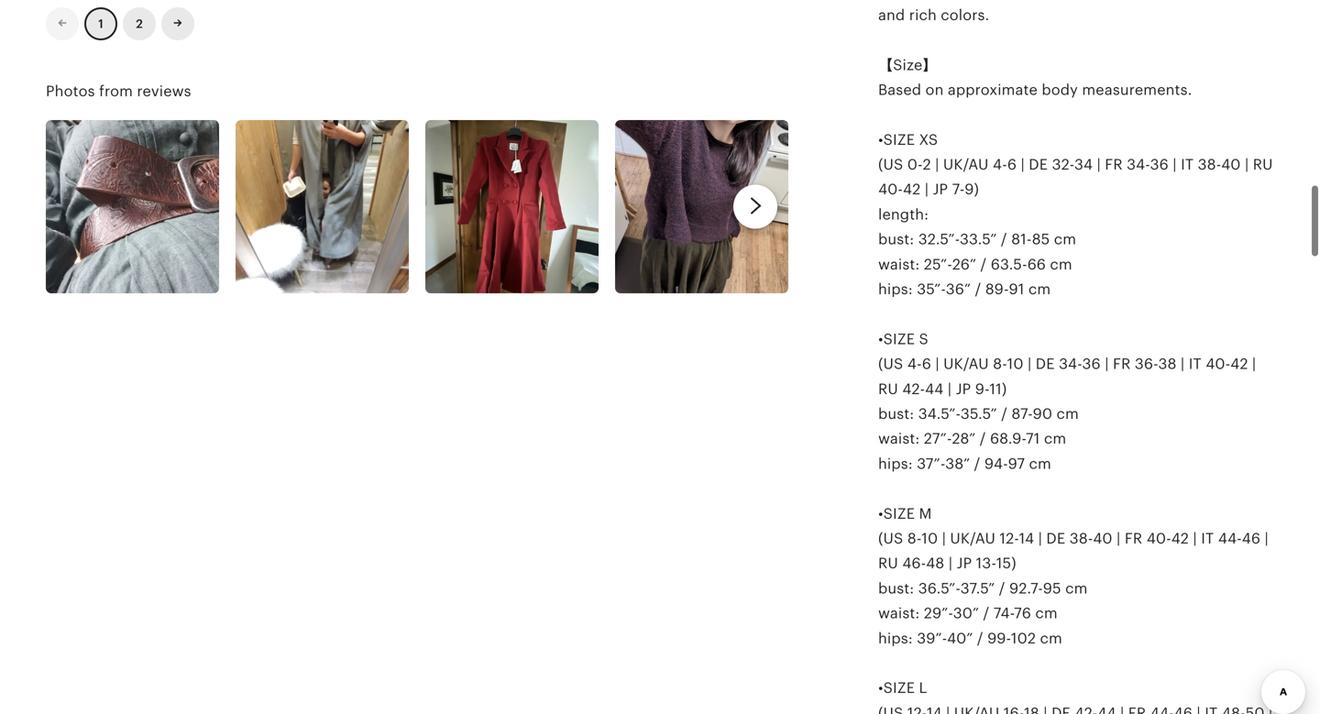Task type: describe. For each thing, give the bounding box(es) containing it.
36-
[[1135, 356, 1159, 372]]

40 inside •size m (us 8-10 | uk/au 12-14 | de 38-40 | fr 40-42 | it 44-46 | ru 46-48 | jp 13-15) bust: 36.5"-37.5" / 92.7-95 cm waist: 29"-30" / 74-76 cm hips: 39"-40" / 99-102 cm
[[1093, 530, 1113, 547]]

42 inside •size m (us 8-10 | uk/au 12-14 | de 38-40 | fr 40-42 | it 44-46 | ru 46-48 | jp 13-15) bust: 36.5"-37.5" / 92.7-95 cm waist: 29"-30" / 74-76 cm hips: 39"-40" / 99-102 cm
[[1172, 530, 1189, 547]]

/ left 81- at the right top of the page
[[1001, 231, 1008, 248]]

7-
[[952, 181, 965, 198]]

waist: for m
[[878, 605, 920, 622]]

cm right 91
[[1029, 281, 1051, 298]]

on
[[926, 82, 944, 98]]

waist: inside '•size xs (us 0-2 | uk/au 4-6 | de 32-34 | fr 34-36 | it 38-40 | ru 40-42 | jp 7-9) length: bust: 32.5"-33.5" / 81-85 cm waist: 25"-26" / 63.5-66 cm hips: 35"-36" / 89-91 cm'
[[878, 256, 920, 273]]

42 inside •size s (us 4-6 | uk/au 8-10 | de 34-36 | fr 36-38 | it 40-42 | ru 42-44 | jp 9-11) bust: 34.5"-35.5" / 87-90 cm waist: 27"-28" / 68.9-71 cm hips: 37"-38" / 94-97 cm
[[1231, 356, 1249, 372]]

37.5"
[[961, 580, 995, 597]]

29"-
[[924, 605, 953, 622]]

32.5"-
[[919, 231, 960, 248]]

4 •size from the top
[[878, 680, 915, 697]]

46-
[[903, 555, 926, 572]]

jp for 13-
[[957, 555, 972, 572]]

38"
[[946, 456, 970, 472]]

0 horizontal spatial 2
[[136, 17, 143, 31]]

6 inside •size s (us 4-6 | uk/au 8-10 | de 34-36 | fr 36-38 | it 40-42 | ru 42-44 | jp 9-11) bust: 34.5"-35.5" / 87-90 cm waist: 27"-28" / 68.9-71 cm hips: 37"-38" / 94-97 cm
[[922, 356, 932, 372]]

/ left 94-
[[974, 456, 981, 472]]

87-
[[1012, 406, 1033, 422]]

bust: for •size m (us 8-10 | uk/au 12-14 | de 38-40 | fr 40-42 | it 44-46 | ru 46-48 | jp 13-15) bust: 36.5"-37.5" / 92.7-95 cm waist: 29"-30" / 74-76 cm hips: 39"-40" / 99-102 cm
[[878, 580, 915, 597]]

de for 32-
[[1029, 156, 1048, 173]]

uk/au for 13-
[[950, 530, 996, 547]]

71
[[1026, 431, 1040, 447]]

46
[[1242, 530, 1261, 547]]

waist: for s
[[878, 431, 920, 447]]

/ left the 99-
[[977, 630, 984, 647]]

photos from reviews
[[46, 83, 191, 99]]

1
[[98, 17, 103, 31]]

34.5"-
[[919, 406, 961, 422]]

cm right 102
[[1040, 630, 1063, 647]]

xs
[[919, 131, 938, 148]]

approximate
[[948, 82, 1038, 98]]

it for 44-
[[1201, 530, 1214, 547]]

4- inside •size s (us 4-6 | uk/au 8-10 | de 34-36 | fr 36-38 | it 40-42 | ru 42-44 | jp 9-11) bust: 34.5"-35.5" / 87-90 cm waist: 27"-28" / 68.9-71 cm hips: 37"-38" / 94-97 cm
[[908, 356, 922, 372]]

38- inside •size m (us 8-10 | uk/au 12-14 | de 38-40 | fr 40-42 | it 44-46 | ru 46-48 | jp 13-15) bust: 36.5"-37.5" / 92.7-95 cm waist: 29"-30" / 74-76 cm hips: 39"-40" / 99-102 cm
[[1070, 530, 1093, 547]]

76
[[1014, 605, 1032, 622]]

ru for •size s (us 4-6 | uk/au 8-10 | de 34-36 | fr 36-38 | it 40-42 | ru 42-44 | jp 9-11) bust: 34.5"-35.5" / 87-90 cm waist: 27"-28" / 68.9-71 cm hips: 37"-38" / 94-97 cm
[[878, 381, 898, 397]]

measurements.
[[1082, 82, 1193, 98]]

11)
[[990, 381, 1007, 397]]

/ left '87-' on the right bottom
[[1002, 406, 1008, 422]]

14
[[1019, 530, 1035, 547]]

34- inside '•size xs (us 0-2 | uk/au 4-6 | de 32-34 | fr 34-36 | it 38-40 | ru 40-42 | jp 7-9) length: bust: 32.5"-33.5" / 81-85 cm waist: 25"-26" / 63.5-66 cm hips: 35"-36" / 89-91 cm'
[[1127, 156, 1151, 173]]

jp for 7-
[[933, 181, 948, 198]]

ru for •size m (us 8-10 | uk/au 12-14 | de 38-40 | fr 40-42 | it 44-46 | ru 46-48 | jp 13-15) bust: 36.5"-37.5" / 92.7-95 cm waist: 29"-30" / 74-76 cm hips: 39"-40" / 99-102 cm
[[878, 555, 898, 572]]

2 link
[[123, 7, 156, 40]]

hips: for •size m (us 8-10 | uk/au 12-14 | de 38-40 | fr 40-42 | it 44-46 | ru 46-48 | jp 13-15) bust: 36.5"-37.5" / 92.7-95 cm waist: 29"-30" / 74-76 cm hips: 39"-40" / 99-102 cm
[[878, 630, 913, 647]]

33.5"
[[960, 231, 997, 248]]

uk/au for 7-
[[944, 156, 989, 173]]

reviews
[[137, 83, 191, 99]]

39"-
[[917, 630, 947, 647]]

/ left the 74-
[[984, 605, 990, 622]]

hips: for •size s (us 4-6 | uk/au 8-10 | de 34-36 | fr 36-38 | it 40-42 | ru 42-44 | jp 9-11) bust: 34.5"-35.5" / 87-90 cm waist: 27"-28" / 68.9-71 cm hips: 37"-38" / 94-97 cm
[[878, 456, 913, 472]]

97
[[1008, 456, 1025, 472]]

•size for 4-
[[878, 331, 915, 347]]

63.5-
[[991, 256, 1028, 273]]

•size xs (us 0-2 | uk/au 4-6 | de 32-34 | fr 34-36 | it 38-40 | ru 40-42 | jp 7-9) length: bust: 32.5"-33.5" / 81-85 cm waist: 25"-26" / 63.5-66 cm hips: 35"-36" / 89-91 cm
[[878, 131, 1273, 298]]

cm right 97
[[1029, 456, 1052, 472]]

10 inside •size m (us 8-10 | uk/au 12-14 | de 38-40 | fr 40-42 | it 44-46 | ru 46-48 | jp 13-15) bust: 36.5"-37.5" / 92.7-95 cm waist: 29"-30" / 74-76 cm hips: 39"-40" / 99-102 cm
[[922, 530, 938, 547]]

cm right 95
[[1066, 580, 1088, 597]]

92.7-
[[1010, 580, 1043, 597]]

40- inside '•size xs (us 0-2 | uk/au 4-6 | de 32-34 | fr 34-36 | it 38-40 | ru 40-42 | jp 7-9) length: bust: 32.5"-33.5" / 81-85 cm waist: 25"-26" / 63.5-66 cm hips: 35"-36" / 89-91 cm'
[[878, 181, 903, 198]]

/ left '92.7-'
[[999, 580, 1006, 597]]

(us for 0-
[[878, 156, 904, 173]]

8- inside •size s (us 4-6 | uk/au 8-10 | de 34-36 | fr 36-38 | it 40-42 | ru 42-44 | jp 9-11) bust: 34.5"-35.5" / 87-90 cm waist: 27"-28" / 68.9-71 cm hips: 37"-38" / 94-97 cm
[[993, 356, 1007, 372]]

4- inside '•size xs (us 0-2 | uk/au 4-6 | de 32-34 | fr 34-36 | it 38-40 | ru 40-42 | jp 7-9) length: bust: 32.5"-33.5" / 81-85 cm waist: 25"-26" / 63.5-66 cm hips: 35"-36" / 89-91 cm'
[[993, 156, 1008, 173]]

12-
[[1000, 530, 1019, 547]]

42-
[[903, 381, 925, 397]]

36.5"-
[[919, 580, 961, 597]]

10 inside •size s (us 4-6 | uk/au 8-10 | de 34-36 | fr 36-38 | it 40-42 | ru 42-44 | jp 9-11) bust: 34.5"-35.5" / 87-90 cm waist: 27"-28" / 68.9-71 cm hips: 37"-38" / 94-97 cm
[[1007, 356, 1024, 372]]

85
[[1032, 231, 1050, 248]]

25"-
[[924, 256, 952, 273]]

length:
[[878, 206, 929, 223]]

32-
[[1052, 156, 1075, 173]]

13-
[[976, 555, 997, 572]]

81-
[[1012, 231, 1032, 248]]

68.9-
[[990, 431, 1026, 447]]

102
[[1011, 630, 1036, 647]]

body
[[1042, 82, 1078, 98]]

35.5"
[[961, 406, 998, 422]]

40"
[[947, 630, 973, 647]]

(us for 8-
[[878, 530, 904, 547]]

34- inside •size s (us 4-6 | uk/au 8-10 | de 34-36 | fr 36-38 | it 40-42 | ru 42-44 | jp 9-11) bust: 34.5"-35.5" / 87-90 cm waist: 27"-28" / 68.9-71 cm hips: 37"-38" / 94-97 cm
[[1059, 356, 1083, 372]]

26"
[[952, 256, 977, 273]]



Task type: vqa. For each thing, say whether or not it's contained in the screenshot.
topmost the '38-'
yes



Task type: locate. For each thing, give the bounding box(es) containing it.
2 vertical spatial 42
[[1172, 530, 1189, 547]]

waist: left 25"-
[[878, 256, 920, 273]]

0 vertical spatial (us
[[878, 156, 904, 173]]

uk/au
[[944, 156, 989, 173], [944, 356, 989, 372], [950, 530, 996, 547]]

3 waist: from the top
[[878, 605, 920, 622]]

38
[[1159, 356, 1177, 372]]

34
[[1075, 156, 1093, 173]]

2 vertical spatial it
[[1201, 530, 1214, 547]]

fr for 34-
[[1105, 156, 1123, 173]]

m
[[919, 506, 932, 522]]

photos
[[46, 83, 95, 99]]

cm right 90
[[1057, 406, 1079, 422]]

89-
[[986, 281, 1009, 298]]

0 vertical spatial 10
[[1007, 356, 1024, 372]]

2 vertical spatial bust:
[[878, 580, 915, 597]]

42 left 44-
[[1172, 530, 1189, 547]]

0 vertical spatial uk/au
[[944, 156, 989, 173]]

1 vertical spatial bust:
[[878, 406, 915, 422]]

44-
[[1218, 530, 1242, 547]]

0 horizontal spatial 36
[[1083, 356, 1101, 372]]

bust: down 42-
[[878, 406, 915, 422]]

1 horizontal spatial 4-
[[993, 156, 1008, 173]]

8-
[[993, 356, 1007, 372], [908, 530, 922, 547]]

0 horizontal spatial 42
[[903, 181, 921, 198]]

0 vertical spatial jp
[[933, 181, 948, 198]]

•size l
[[878, 680, 927, 697]]

it left 44-
[[1201, 530, 1214, 547]]

9-
[[975, 381, 990, 397]]

hips: left 35"-
[[878, 281, 913, 298]]

de inside •size s (us 4-6 | uk/au 8-10 | de 34-36 | fr 36-38 | it 40-42 | ru 42-44 | jp 9-11) bust: 34.5"-35.5" / 87-90 cm waist: 27"-28" / 68.9-71 cm hips: 37"-38" / 94-97 cm
[[1036, 356, 1055, 372]]

it
[[1181, 156, 1194, 173], [1189, 356, 1202, 372], [1201, 530, 1214, 547]]

/ right 26"
[[981, 256, 987, 273]]

30"
[[953, 605, 980, 622]]

2 inside '•size xs (us 0-2 | uk/au 4-6 | de 32-34 | fr 34-36 | it 38-40 | ru 40-42 | jp 7-9) length: bust: 32.5"-33.5" / 81-85 cm waist: 25"-26" / 63.5-66 cm hips: 35"-36" / 89-91 cm'
[[923, 156, 931, 173]]

1 vertical spatial 4-
[[908, 356, 922, 372]]

【size】
[[878, 57, 938, 73]]

(us for 4-
[[878, 356, 904, 372]]

3 •size from the top
[[878, 506, 915, 522]]

(us up 42-
[[878, 356, 904, 372]]

bust: inside •size m (us 8-10 | uk/au 12-14 | de 38-40 | fr 40-42 | it 44-46 | ru 46-48 | jp 13-15) bust: 36.5"-37.5" / 92.7-95 cm waist: 29"-30" / 74-76 cm hips: 39"-40" / 99-102 cm
[[878, 580, 915, 597]]

40- right 38 at the right
[[1206, 356, 1231, 372]]

0 vertical spatial bust:
[[878, 231, 915, 248]]

hips:
[[878, 281, 913, 298], [878, 456, 913, 472], [878, 630, 913, 647]]

0 vertical spatial fr
[[1105, 156, 1123, 173]]

2 vertical spatial hips:
[[878, 630, 913, 647]]

1 bust: from the top
[[878, 231, 915, 248]]

0 vertical spatial hips:
[[878, 281, 913, 298]]

1 hips: from the top
[[878, 281, 913, 298]]

•size left l
[[878, 680, 915, 697]]

1 horizontal spatial 40-
[[1147, 530, 1172, 547]]

1 horizontal spatial 6
[[1008, 156, 1017, 173]]

28"
[[952, 431, 976, 447]]

jp left the 13-
[[957, 555, 972, 572]]

1 vertical spatial 10
[[922, 530, 938, 547]]

0 vertical spatial 42
[[903, 181, 921, 198]]

40 inside '•size xs (us 0-2 | uk/au 4-6 | de 32-34 | fr 34-36 | it 38-40 | ru 40-42 | jp 7-9) length: bust: 32.5"-33.5" / 81-85 cm waist: 25"-26" / 63.5-66 cm hips: 35"-36" / 89-91 cm'
[[1222, 156, 1241, 173]]

10 down the m
[[922, 530, 938, 547]]

36
[[1151, 156, 1169, 173], [1083, 356, 1101, 372]]

2 vertical spatial 40-
[[1147, 530, 1172, 547]]

it inside •size m (us 8-10 | uk/au 12-14 | de 38-40 | fr 40-42 | it 44-46 | ru 46-48 | jp 13-15) bust: 36.5"-37.5" / 92.7-95 cm waist: 29"-30" / 74-76 cm hips: 39"-40" / 99-102 cm
[[1201, 530, 1214, 547]]

2 vertical spatial waist:
[[878, 605, 920, 622]]

uk/au inside •size s (us 4-6 | uk/au 8-10 | de 34-36 | fr 36-38 | it 40-42 | ru 42-44 | jp 9-11) bust: 34.5"-35.5" / 87-90 cm waist: 27"-28" / 68.9-71 cm hips: 37"-38" / 94-97 cm
[[944, 356, 989, 372]]

0 vertical spatial de
[[1029, 156, 1048, 173]]

1 horizontal spatial 34-
[[1127, 156, 1151, 173]]

/ right "28""
[[980, 431, 986, 447]]

(us inside •size s (us 4-6 | uk/au 8-10 | de 34-36 | fr 36-38 | it 40-42 | ru 42-44 | jp 9-11) bust: 34.5"-35.5" / 87-90 cm waist: 27"-28" / 68.9-71 cm hips: 37"-38" / 94-97 cm
[[878, 356, 904, 372]]

1 horizontal spatial 2
[[923, 156, 931, 173]]

•size
[[878, 131, 915, 148], [878, 331, 915, 347], [878, 506, 915, 522], [878, 680, 915, 697]]

38- inside '•size xs (us 0-2 | uk/au 4-6 | de 32-34 | fr 34-36 | it 38-40 | ru 40-42 | jp 7-9) length: bust: 32.5"-33.5" / 81-85 cm waist: 25"-26" / 63.5-66 cm hips: 35"-36" / 89-91 cm'
[[1198, 156, 1222, 173]]

uk/au for 9-
[[944, 356, 989, 372]]

s
[[919, 331, 929, 347]]

fr for 40-
[[1125, 530, 1143, 547]]

4- left 32-
[[993, 156, 1008, 173]]

1 horizontal spatial 10
[[1007, 356, 1024, 372]]

2
[[136, 17, 143, 31], [923, 156, 931, 173]]

0 horizontal spatial 40-
[[878, 181, 903, 198]]

0 vertical spatial 36
[[1151, 156, 1169, 173]]

uk/au inside '•size xs (us 0-2 | uk/au 4-6 | de 32-34 | fr 34-36 | it 38-40 | ru 40-42 | jp 7-9) length: bust: 32.5"-33.5" / 81-85 cm waist: 25"-26" / 63.5-66 cm hips: 35"-36" / 89-91 cm'
[[944, 156, 989, 173]]

it inside •size s (us 4-6 | uk/au 8-10 | de 34-36 | fr 36-38 | it 40-42 | ru 42-44 | jp 9-11) bust: 34.5"-35.5" / 87-90 cm waist: 27"-28" / 68.9-71 cm hips: 37"-38" / 94-97 cm
[[1189, 356, 1202, 372]]

fr for 36-
[[1113, 356, 1131, 372]]

jp left 7-
[[933, 181, 948, 198]]

ru
[[1253, 156, 1273, 173], [878, 381, 898, 397], [878, 555, 898, 572]]

40- inside •size s (us 4-6 | uk/au 8-10 | de 34-36 | fr 36-38 | it 40-42 | ru 42-44 | jp 9-11) bust: 34.5"-35.5" / 87-90 cm waist: 27"-28" / 68.9-71 cm hips: 37"-38" / 94-97 cm
[[1206, 356, 1231, 372]]

27"-
[[924, 431, 952, 447]]

it for 38-
[[1181, 156, 1194, 173]]

jp for 9-
[[956, 381, 971, 397]]

jp inside •size m (us 8-10 | uk/au 12-14 | de 38-40 | fr 40-42 | it 44-46 | ru 46-48 | jp 13-15) bust: 36.5"-37.5" / 92.7-95 cm waist: 29"-30" / 74-76 cm hips: 39"-40" / 99-102 cm
[[957, 555, 972, 572]]

34-
[[1127, 156, 1151, 173], [1059, 356, 1083, 372]]

3 (us from the top
[[878, 530, 904, 547]]

40- up length:
[[878, 181, 903, 198]]

37"-
[[917, 456, 946, 472]]

1 (us from the top
[[878, 156, 904, 173]]

90
[[1033, 406, 1053, 422]]

cm right 71 on the right
[[1044, 431, 1067, 447]]

from
[[99, 83, 133, 99]]

6 down s
[[922, 356, 932, 372]]

0 horizontal spatial 40
[[1093, 530, 1113, 547]]

uk/au inside •size m (us 8-10 | uk/au 12-14 | de 38-40 | fr 40-42 | it 44-46 | ru 46-48 | jp 13-15) bust: 36.5"-37.5" / 92.7-95 cm waist: 29"-30" / 74-76 cm hips: 39"-40" / 99-102 cm
[[950, 530, 996, 547]]

1 link
[[84, 7, 117, 40]]

2 •size from the top
[[878, 331, 915, 347]]

42 inside '•size xs (us 0-2 | uk/au 4-6 | de 32-34 | fr 34-36 | it 38-40 | ru 40-42 | jp 7-9) length: bust: 32.5"-33.5" / 81-85 cm waist: 25"-26" / 63.5-66 cm hips: 35"-36" / 89-91 cm'
[[903, 181, 921, 198]]

36 left 36- at the right of page
[[1083, 356, 1101, 372]]

2 (us from the top
[[878, 356, 904, 372]]

8- up 46-
[[908, 530, 922, 547]]

it right 38 at the right
[[1189, 356, 1202, 372]]

de right 14
[[1047, 530, 1066, 547]]

1 vertical spatial 38-
[[1070, 530, 1093, 547]]

2 vertical spatial uk/au
[[950, 530, 996, 547]]

•size for 8-
[[878, 506, 915, 522]]

jp inside '•size xs (us 0-2 | uk/au 4-6 | de 32-34 | fr 34-36 | it 38-40 | ru 40-42 | jp 7-9) length: bust: 32.5"-33.5" / 81-85 cm waist: 25"-26" / 63.5-66 cm hips: 35"-36" / 89-91 cm'
[[933, 181, 948, 198]]

8- inside •size m (us 8-10 | uk/au 12-14 | de 38-40 | fr 40-42 | it 44-46 | ru 46-48 | jp 13-15) bust: 36.5"-37.5" / 92.7-95 cm waist: 29"-30" / 74-76 cm hips: 39"-40" / 99-102 cm
[[908, 530, 922, 547]]

0-
[[908, 156, 923, 173]]

0 horizontal spatial 34-
[[1059, 356, 1083, 372]]

bust: inside '•size xs (us 0-2 | uk/au 4-6 | de 32-34 | fr 34-36 | it 38-40 | ru 40-42 | jp 7-9) length: bust: 32.5"-33.5" / 81-85 cm waist: 25"-26" / 63.5-66 cm hips: 35"-36" / 89-91 cm'
[[878, 231, 915, 248]]

0 horizontal spatial 4-
[[908, 356, 922, 372]]

hips: inside •size m (us 8-10 | uk/au 12-14 | de 38-40 | fr 40-42 | it 44-46 | ru 46-48 | jp 13-15) bust: 36.5"-37.5" / 92.7-95 cm waist: 29"-30" / 74-76 cm hips: 39"-40" / 99-102 cm
[[878, 630, 913, 647]]

42 down '0-'
[[903, 181, 921, 198]]

waist: left the 29"-
[[878, 605, 920, 622]]

0 horizontal spatial 10
[[922, 530, 938, 547]]

8- up 11)
[[993, 356, 1007, 372]]

1 horizontal spatial 8-
[[993, 356, 1007, 372]]

94-
[[985, 456, 1008, 472]]

95
[[1043, 580, 1062, 597]]

waist: inside •size s (us 4-6 | uk/au 8-10 | de 34-36 | fr 36-38 | it 40-42 | ru 42-44 | jp 9-11) bust: 34.5"-35.5" / 87-90 cm waist: 27"-28" / 68.9-71 cm hips: 37"-38" / 94-97 cm
[[878, 431, 920, 447]]

36 inside '•size xs (us 0-2 | uk/au 4-6 | de 32-34 | fr 34-36 | it 38-40 | ru 40-42 | jp 7-9) length: bust: 32.5"-33.5" / 81-85 cm waist: 25"-26" / 63.5-66 cm hips: 35"-36" / 89-91 cm'
[[1151, 156, 1169, 173]]

de for 34-
[[1036, 356, 1055, 372]]

waist: inside •size m (us 8-10 | uk/au 12-14 | de 38-40 | fr 40-42 | it 44-46 | ru 46-48 | jp 13-15) bust: 36.5"-37.5" / 92.7-95 cm waist: 29"-30" / 74-76 cm hips: 39"-40" / 99-102 cm
[[878, 605, 920, 622]]

2 vertical spatial de
[[1047, 530, 1066, 547]]

it down measurements.
[[1181, 156, 1194, 173]]

38-
[[1198, 156, 1222, 173], [1070, 530, 1093, 547]]

【size】 based on approximate body measurements.
[[878, 57, 1193, 98]]

0 horizontal spatial 6
[[922, 356, 932, 372]]

bust: down length:
[[878, 231, 915, 248]]

2 vertical spatial (us
[[878, 530, 904, 547]]

/ left the 89-
[[975, 281, 982, 298]]

•size m (us 8-10 | uk/au 12-14 | de 38-40 | fr 40-42 | it 44-46 | ru 46-48 | jp 13-15) bust: 36.5"-37.5" / 92.7-95 cm waist: 29"-30" / 74-76 cm hips: 39"-40" / 99-102 cm
[[878, 506, 1269, 647]]

(us inside •size m (us 8-10 | uk/au 12-14 | de 38-40 | fr 40-42 | it 44-46 | ru 46-48 | jp 13-15) bust: 36.5"-37.5" / 92.7-95 cm waist: 29"-30" / 74-76 cm hips: 39"-40" / 99-102 cm
[[878, 530, 904, 547]]

1 vertical spatial 34-
[[1059, 356, 1083, 372]]

40- left 44-
[[1147, 530, 1172, 547]]

0 horizontal spatial 8-
[[908, 530, 922, 547]]

3 hips: from the top
[[878, 630, 913, 647]]

hips: left 39"-
[[878, 630, 913, 647]]

35"-
[[917, 281, 946, 298]]

2 horizontal spatial 40-
[[1206, 356, 1231, 372]]

1 vertical spatial 8-
[[908, 530, 922, 547]]

48
[[926, 555, 945, 572]]

1 vertical spatial 6
[[922, 356, 932, 372]]

0 vertical spatial 8-
[[993, 356, 1007, 372]]

91
[[1009, 281, 1025, 298]]

de inside '•size xs (us 0-2 | uk/au 4-6 | de 32-34 | fr 34-36 | it 38-40 | ru 40-42 | jp 7-9) length: bust: 32.5"-33.5" / 81-85 cm waist: 25"-26" / 63.5-66 cm hips: 35"-36" / 89-91 cm'
[[1029, 156, 1048, 173]]

jp inside •size s (us 4-6 | uk/au 8-10 | de 34-36 | fr 36-38 | it 40-42 | ru 42-44 | jp 9-11) bust: 34.5"-35.5" / 87-90 cm waist: 27"-28" / 68.9-71 cm hips: 37"-38" / 94-97 cm
[[956, 381, 971, 397]]

de up 90
[[1036, 356, 1055, 372]]

ru inside •size s (us 4-6 | uk/au 8-10 | de 34-36 | fr 36-38 | it 40-42 | ru 42-44 | jp 9-11) bust: 34.5"-35.5" / 87-90 cm waist: 27"-28" / 68.9-71 cm hips: 37"-38" / 94-97 cm
[[878, 381, 898, 397]]

0 vertical spatial 38-
[[1198, 156, 1222, 173]]

1 vertical spatial 40
[[1093, 530, 1113, 547]]

40-
[[878, 181, 903, 198], [1206, 356, 1231, 372], [1147, 530, 1172, 547]]

0 vertical spatial 6
[[1008, 156, 1017, 173]]

cm right 66
[[1050, 256, 1073, 273]]

1 vertical spatial 2
[[923, 156, 931, 173]]

66
[[1028, 256, 1046, 273]]

hips: inside '•size xs (us 0-2 | uk/au 4-6 | de 32-34 | fr 34-36 | it 38-40 | ru 40-42 | jp 7-9) length: bust: 32.5"-33.5" / 81-85 cm waist: 25"-26" / 63.5-66 cm hips: 35"-36" / 89-91 cm'
[[878, 281, 913, 298]]

44
[[925, 381, 944, 397]]

•size left s
[[878, 331, 915, 347]]

2 right "1"
[[136, 17, 143, 31]]

1 vertical spatial de
[[1036, 356, 1055, 372]]

uk/au up 9)
[[944, 156, 989, 173]]

ru for •size xs (us 0-2 | uk/au 4-6 | de 32-34 | fr 34-36 | it 38-40 | ru 40-42 | jp 7-9) length: bust: 32.5"-33.5" / 81-85 cm waist: 25"-26" / 63.5-66 cm hips: 35"-36" / 89-91 cm
[[1253, 156, 1273, 173]]

uk/au up '9-'
[[944, 356, 989, 372]]

1 vertical spatial 40-
[[1206, 356, 1231, 372]]

1 waist: from the top
[[878, 256, 920, 273]]

34- left 36- at the right of page
[[1059, 356, 1083, 372]]

(us
[[878, 156, 904, 173], [878, 356, 904, 372], [878, 530, 904, 547]]

4-
[[993, 156, 1008, 173], [908, 356, 922, 372]]

waist: left 27"-
[[878, 431, 920, 447]]

6 left 32-
[[1008, 156, 1017, 173]]

1 vertical spatial 42
[[1231, 356, 1249, 372]]

it for 40-
[[1189, 356, 1202, 372]]

0 vertical spatial 40-
[[878, 181, 903, 198]]

de left 32-
[[1029, 156, 1048, 173]]

2 waist: from the top
[[878, 431, 920, 447]]

0 vertical spatial 2
[[136, 17, 143, 31]]

1 vertical spatial hips:
[[878, 456, 913, 472]]

cm
[[1054, 231, 1077, 248], [1050, 256, 1073, 273], [1029, 281, 1051, 298], [1057, 406, 1079, 422], [1044, 431, 1067, 447], [1029, 456, 1052, 472], [1066, 580, 1088, 597], [1036, 605, 1058, 622], [1040, 630, 1063, 647]]

1 horizontal spatial 36
[[1151, 156, 1169, 173]]

de for 38-
[[1047, 530, 1066, 547]]

fr inside '•size xs (us 0-2 | uk/au 4-6 | de 32-34 | fr 34-36 | it 38-40 | ru 40-42 | jp 7-9) length: bust: 32.5"-33.5" / 81-85 cm waist: 25"-26" / 63.5-66 cm hips: 35"-36" / 89-91 cm'
[[1105, 156, 1123, 173]]

(us up 46-
[[878, 530, 904, 547]]

jp
[[933, 181, 948, 198], [956, 381, 971, 397], [957, 555, 972, 572]]

1 horizontal spatial 40
[[1222, 156, 1241, 173]]

4- up 42-
[[908, 356, 922, 372]]

bust: down 46-
[[878, 580, 915, 597]]

hips: inside •size s (us 4-6 | uk/au 8-10 | de 34-36 | fr 36-38 | it 40-42 | ru 42-44 | jp 9-11) bust: 34.5"-35.5" / 87-90 cm waist: 27"-28" / 68.9-71 cm hips: 37"-38" / 94-97 cm
[[878, 456, 913, 472]]

jp left '9-'
[[956, 381, 971, 397]]

/
[[1001, 231, 1008, 248], [981, 256, 987, 273], [975, 281, 982, 298], [1002, 406, 1008, 422], [980, 431, 986, 447], [974, 456, 981, 472], [999, 580, 1006, 597], [984, 605, 990, 622], [977, 630, 984, 647]]

fr inside •size s (us 4-6 | uk/au 8-10 | de 34-36 | fr 36-38 | it 40-42 | ru 42-44 | jp 9-11) bust: 34.5"-35.5" / 87-90 cm waist: 27"-28" / 68.9-71 cm hips: 37"-38" / 94-97 cm
[[1113, 356, 1131, 372]]

1 vertical spatial uk/au
[[944, 356, 989, 372]]

34- right 34
[[1127, 156, 1151, 173]]

0 horizontal spatial 38-
[[1070, 530, 1093, 547]]

0 vertical spatial 4-
[[993, 156, 1008, 173]]

cm right 76
[[1036, 605, 1058, 622]]

2 down xs
[[923, 156, 931, 173]]

15)
[[997, 555, 1017, 572]]

1 •size from the top
[[878, 131, 915, 148]]

(us left '0-'
[[878, 156, 904, 173]]

de inside •size m (us 8-10 | uk/au 12-14 | de 38-40 | fr 40-42 | it 44-46 | ru 46-48 | jp 13-15) bust: 36.5"-37.5" / 92.7-95 cm waist: 29"-30" / 74-76 cm hips: 39"-40" / 99-102 cm
[[1047, 530, 1066, 547]]

42 right 38 at the right
[[1231, 356, 1249, 372]]

99-
[[988, 630, 1011, 647]]

•size inside '•size xs (us 0-2 | uk/au 4-6 | de 32-34 | fr 34-36 | it 38-40 | ru 40-42 | jp 7-9) length: bust: 32.5"-33.5" / 81-85 cm waist: 25"-26" / 63.5-66 cm hips: 35"-36" / 89-91 cm'
[[878, 131, 915, 148]]

1 horizontal spatial 38-
[[1198, 156, 1222, 173]]

de
[[1029, 156, 1048, 173], [1036, 356, 1055, 372], [1047, 530, 1066, 547]]

•size for 0-
[[878, 131, 915, 148]]

0 vertical spatial waist:
[[878, 256, 920, 273]]

40- inside •size m (us 8-10 | uk/au 12-14 | de 38-40 | fr 40-42 | it 44-46 | ru 46-48 | jp 13-15) bust: 36.5"-37.5" / 92.7-95 cm waist: 29"-30" / 74-76 cm hips: 39"-40" / 99-102 cm
[[1147, 530, 1172, 547]]

9)
[[965, 181, 979, 198]]

6
[[1008, 156, 1017, 173], [922, 356, 932, 372]]

ru inside •size m (us 8-10 | uk/au 12-14 | de 38-40 | fr 40-42 | it 44-46 | ru 46-48 | jp 13-15) bust: 36.5"-37.5" / 92.7-95 cm waist: 29"-30" / 74-76 cm hips: 39"-40" / 99-102 cm
[[878, 555, 898, 572]]

36 right 34
[[1151, 156, 1169, 173]]

3 bust: from the top
[[878, 580, 915, 597]]

|
[[935, 156, 939, 173], [1021, 156, 1025, 173], [1097, 156, 1101, 173], [1173, 156, 1177, 173], [1245, 156, 1249, 173], [925, 181, 929, 198], [936, 356, 940, 372], [1028, 356, 1032, 372], [1105, 356, 1109, 372], [1181, 356, 1185, 372], [1253, 356, 1257, 372], [948, 381, 952, 397], [942, 530, 946, 547], [1039, 530, 1043, 547], [1117, 530, 1121, 547], [1193, 530, 1197, 547], [1265, 530, 1269, 547], [949, 555, 953, 572]]

(us inside '•size xs (us 0-2 | uk/au 4-6 | de 32-34 | fr 34-36 | it 38-40 | ru 40-42 | jp 7-9) length: bust: 32.5"-33.5" / 81-85 cm waist: 25"-26" / 63.5-66 cm hips: 35"-36" / 89-91 cm'
[[878, 156, 904, 173]]

it inside '•size xs (us 0-2 | uk/au 4-6 | de 32-34 | fr 34-36 | it 38-40 | ru 40-42 | jp 7-9) length: bust: 32.5"-33.5" / 81-85 cm waist: 25"-26" / 63.5-66 cm hips: 35"-36" / 89-91 cm'
[[1181, 156, 1194, 173]]

36"
[[946, 281, 971, 298]]

0 vertical spatial 34-
[[1127, 156, 1151, 173]]

cm right 85
[[1054, 231, 1077, 248]]

hips: left 37"-
[[878, 456, 913, 472]]

2 vertical spatial ru
[[878, 555, 898, 572]]

0 vertical spatial 40
[[1222, 156, 1241, 173]]

1 vertical spatial ru
[[878, 381, 898, 397]]

2 vertical spatial fr
[[1125, 530, 1143, 547]]

1 vertical spatial waist:
[[878, 431, 920, 447]]

1 vertical spatial fr
[[1113, 356, 1131, 372]]

74-
[[994, 605, 1014, 622]]

bust:
[[878, 231, 915, 248], [878, 406, 915, 422], [878, 580, 915, 597]]

1 vertical spatial it
[[1189, 356, 1202, 372]]

•size inside •size s (us 4-6 | uk/au 8-10 | de 34-36 | fr 36-38 | it 40-42 | ru 42-44 | jp 9-11) bust: 34.5"-35.5" / 87-90 cm waist: 27"-28" / 68.9-71 cm hips: 37"-38" / 94-97 cm
[[878, 331, 915, 347]]

fr inside •size m (us 8-10 | uk/au 12-14 | de 38-40 | fr 40-42 | it 44-46 | ru 46-48 | jp 13-15) bust: 36.5"-37.5" / 92.7-95 cm waist: 29"-30" / 74-76 cm hips: 39"-40" / 99-102 cm
[[1125, 530, 1143, 547]]

0 vertical spatial ru
[[1253, 156, 1273, 173]]

2 horizontal spatial 42
[[1231, 356, 1249, 372]]

1 vertical spatial 36
[[1083, 356, 1101, 372]]

fr
[[1105, 156, 1123, 173], [1113, 356, 1131, 372], [1125, 530, 1143, 547]]

2 hips: from the top
[[878, 456, 913, 472]]

waist:
[[878, 256, 920, 273], [878, 431, 920, 447], [878, 605, 920, 622]]

l
[[919, 680, 927, 697]]

36 inside •size s (us 4-6 | uk/au 8-10 | de 34-36 | fr 36-38 | it 40-42 | ru 42-44 | jp 9-11) bust: 34.5"-35.5" / 87-90 cm waist: 27"-28" / 68.9-71 cm hips: 37"-38" / 94-97 cm
[[1083, 356, 1101, 372]]

1 vertical spatial jp
[[956, 381, 971, 397]]

2 bust: from the top
[[878, 406, 915, 422]]

1 vertical spatial (us
[[878, 356, 904, 372]]

2 vertical spatial jp
[[957, 555, 972, 572]]

uk/au up the 13-
[[950, 530, 996, 547]]

based
[[878, 82, 922, 98]]

1 horizontal spatial 42
[[1172, 530, 1189, 547]]

ru inside '•size xs (us 0-2 | uk/au 4-6 | de 32-34 | fr 34-36 | it 38-40 | ru 40-42 | jp 7-9) length: bust: 32.5"-33.5" / 81-85 cm waist: 25"-26" / 63.5-66 cm hips: 35"-36" / 89-91 cm'
[[1253, 156, 1273, 173]]

6 inside '•size xs (us 0-2 | uk/au 4-6 | de 32-34 | fr 34-36 | it 38-40 | ru 40-42 | jp 7-9) length: bust: 32.5"-33.5" / 81-85 cm waist: 25"-26" / 63.5-66 cm hips: 35"-36" / 89-91 cm'
[[1008, 156, 1017, 173]]

•size inside •size m (us 8-10 | uk/au 12-14 | de 38-40 | fr 40-42 | it 44-46 | ru 46-48 | jp 13-15) bust: 36.5"-37.5" / 92.7-95 cm waist: 29"-30" / 74-76 cm hips: 39"-40" / 99-102 cm
[[878, 506, 915, 522]]

•size up '0-'
[[878, 131, 915, 148]]

10 up '87-' on the right bottom
[[1007, 356, 1024, 372]]

•size s (us 4-6 | uk/au 8-10 | de 34-36 | fr 36-38 | it 40-42 | ru 42-44 | jp 9-11) bust: 34.5"-35.5" / 87-90 cm waist: 27"-28" / 68.9-71 cm hips: 37"-38" / 94-97 cm
[[878, 331, 1257, 472]]

bust: inside •size s (us 4-6 | uk/au 8-10 | de 34-36 | fr 36-38 | it 40-42 | ru 42-44 | jp 9-11) bust: 34.5"-35.5" / 87-90 cm waist: 27"-28" / 68.9-71 cm hips: 37"-38" / 94-97 cm
[[878, 406, 915, 422]]

0 vertical spatial it
[[1181, 156, 1194, 173]]

•size left the m
[[878, 506, 915, 522]]

bust: for •size s (us 4-6 | uk/au 8-10 | de 34-36 | fr 36-38 | it 40-42 | ru 42-44 | jp 9-11) bust: 34.5"-35.5" / 87-90 cm waist: 27"-28" / 68.9-71 cm hips: 37"-38" / 94-97 cm
[[878, 406, 915, 422]]

40
[[1222, 156, 1241, 173], [1093, 530, 1113, 547]]



